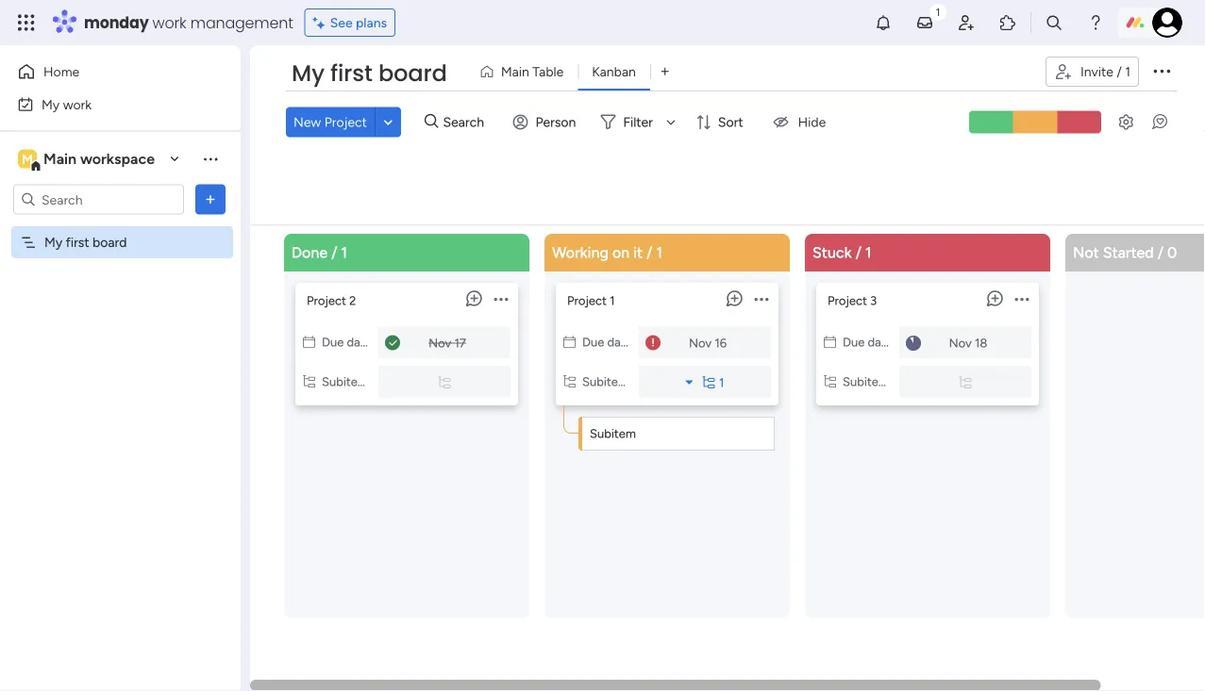 Task type: describe. For each thing, give the bounding box(es) containing it.
started
[[1103, 244, 1154, 261]]

date inside list box
[[607, 335, 632, 350]]

project inside button
[[324, 114, 367, 130]]

work for monday
[[152, 12, 186, 33]]

my first board inside list box
[[44, 235, 127, 251]]

john smith image
[[1152, 8, 1183, 38]]

sort button
[[688, 107, 755, 137]]

filter button
[[593, 107, 682, 137]]

management
[[190, 12, 293, 33]]

v2 search image
[[425, 111, 438, 133]]

not started / 0
[[1073, 244, 1177, 261]]

help image
[[1086, 13, 1105, 32]]

v2 subtasks column small outline image for stuck
[[824, 374, 836, 389]]

not
[[1073, 244, 1099, 261]]

16
[[715, 336, 727, 351]]

v2 calendar view small outline image for done / 1
[[303, 335, 315, 350]]

home button
[[11, 57, 203, 87]]

first inside field
[[330, 58, 373, 89]]

see plans
[[330, 15, 387, 31]]

row group containing done
[[280, 234, 1205, 680]]

My first board field
[[287, 58, 452, 90]]

select product image
[[17, 13, 36, 32]]

working on it / 1
[[552, 244, 663, 261]]

nov for stuck / 1
[[949, 336, 972, 351]]

1 right done
[[341, 244, 347, 261]]

my first board inside field
[[292, 58, 447, 89]]

invite members image
[[957, 13, 976, 32]]

1 image
[[930, 1, 947, 22]]

project for project 3
[[828, 293, 867, 308]]

date for stuck / 1
[[868, 335, 893, 350]]

project 3
[[828, 293, 877, 308]]

due for stuck
[[843, 335, 865, 350]]

apps image
[[999, 13, 1017, 32]]

board inside field
[[378, 58, 447, 89]]

subitem
[[590, 426, 636, 441]]

person button
[[505, 107, 587, 137]]

due date for done / 1
[[322, 335, 372, 350]]

my work button
[[11, 89, 203, 119]]

new project
[[294, 114, 367, 130]]

2 nov from the left
[[689, 336, 712, 351]]

invite / 1 button
[[1046, 57, 1139, 87]]

17
[[454, 336, 466, 351]]

main table
[[501, 64, 564, 80]]

1 down working on it / 1
[[610, 293, 615, 308]]

table
[[533, 64, 564, 80]]

my inside list box
[[44, 235, 62, 251]]

subitems for stuck / 1
[[843, 374, 895, 389]]

my work
[[42, 96, 92, 112]]

done
[[292, 244, 328, 261]]

invite / 1
[[1081, 64, 1131, 80]]

kanban
[[592, 64, 636, 80]]

my inside field
[[292, 58, 325, 89]]

inbox image
[[916, 13, 934, 32]]

filter
[[623, 114, 653, 130]]

new
[[294, 114, 321, 130]]

main workspace
[[43, 150, 155, 168]]

my first board list box
[[0, 223, 241, 513]]

my inside button
[[42, 96, 60, 112]]

workspace
[[80, 150, 155, 168]]

it
[[633, 244, 643, 261]]

main for main table
[[501, 64, 529, 80]]

angle down image
[[384, 115, 393, 129]]



Task type: vqa. For each thing, say whether or not it's contained in the screenshot.
angle right "image"
no



Task type: locate. For each thing, give the bounding box(es) containing it.
main inside workspace selection element
[[43, 150, 77, 168]]

due right v2 calendar view small outline icon
[[582, 335, 604, 350]]

1 horizontal spatial v2 subtasks column small outline image
[[824, 374, 836, 389]]

monday work management
[[84, 12, 293, 33]]

my up new
[[292, 58, 325, 89]]

work right monday
[[152, 12, 186, 33]]

/
[[1117, 64, 1122, 80], [331, 244, 337, 261], [647, 244, 653, 261], [856, 244, 862, 261], [1158, 244, 1164, 261]]

1 horizontal spatial main
[[501, 64, 529, 80]]

1 horizontal spatial due date
[[582, 335, 632, 350]]

1 nov from the left
[[429, 336, 451, 351]]

v2 subtasks column small outline image down the project 3
[[824, 374, 836, 389]]

0 horizontal spatial first
[[66, 235, 89, 251]]

1 vertical spatial board
[[93, 235, 127, 251]]

nov left 18
[[949, 336, 972, 351]]

board
[[378, 58, 447, 89], [93, 235, 127, 251]]

my
[[292, 58, 325, 89], [42, 96, 60, 112], [44, 235, 62, 251]]

0 horizontal spatial nov
[[429, 336, 451, 351]]

2 due from the left
[[582, 335, 604, 350]]

date down 3 in the top of the page
[[868, 335, 893, 350]]

options image
[[201, 190, 220, 209]]

2 horizontal spatial v2 subitems open image
[[959, 375, 972, 390]]

0 vertical spatial work
[[152, 12, 186, 33]]

3
[[870, 293, 877, 308]]

date left the v2 done deadline image
[[347, 335, 372, 350]]

main right workspace icon
[[43, 150, 77, 168]]

3 date from the left
[[868, 335, 893, 350]]

my first board
[[292, 58, 447, 89], [44, 235, 127, 251]]

1 v2 subitems open image from the left
[[438, 375, 451, 390]]

1 vertical spatial my
[[42, 96, 60, 112]]

notifications image
[[874, 13, 893, 32]]

0 horizontal spatial v2 subitems open image
[[438, 375, 451, 390]]

project 2
[[307, 293, 356, 308]]

v2 subitems open image for done / 1
[[438, 375, 451, 390]]

home
[[43, 64, 79, 80]]

due for done
[[322, 335, 344, 350]]

v2 subitems open image down nov 17
[[438, 375, 451, 390]]

subitems right v2 subtasks column small outline icon on the bottom left of page
[[582, 374, 634, 389]]

0 vertical spatial first
[[330, 58, 373, 89]]

/ for invite
[[1117, 64, 1122, 80]]

1 horizontal spatial first
[[330, 58, 373, 89]]

new project button
[[286, 107, 375, 137]]

nov 16
[[689, 336, 727, 351]]

first
[[330, 58, 373, 89], [66, 235, 89, 251]]

3 subitems from the left
[[843, 374, 895, 389]]

main table button
[[472, 57, 578, 87]]

main
[[501, 64, 529, 80], [43, 150, 77, 168]]

0 horizontal spatial v2 calendar view small outline image
[[303, 335, 315, 350]]

/ right it
[[647, 244, 653, 261]]

list box containing project 1
[[556, 275, 779, 462]]

1 horizontal spatial work
[[152, 12, 186, 33]]

2 horizontal spatial subitems
[[843, 374, 895, 389]]

18
[[975, 336, 988, 351]]

due date
[[322, 335, 372, 350], [582, 335, 632, 350], [843, 335, 893, 350]]

nov for done / 1
[[429, 336, 451, 351]]

option
[[0, 226, 241, 229]]

0 horizontal spatial v2 subtasks column small outline image
[[303, 374, 315, 389]]

v2 calendar view small outline image
[[303, 335, 315, 350], [824, 335, 836, 350]]

1 date from the left
[[347, 335, 372, 350]]

1 horizontal spatial due
[[582, 335, 604, 350]]

project left 3 in the top of the page
[[828, 293, 867, 308]]

v2 done deadline image
[[385, 334, 400, 352]]

1 vertical spatial my first board
[[44, 235, 127, 251]]

1 due from the left
[[322, 335, 344, 350]]

project for project 1
[[567, 293, 607, 308]]

1 v2 subtasks column small outline image from the left
[[303, 374, 315, 389]]

m
[[22, 151, 33, 167]]

1 horizontal spatial nov
[[689, 336, 712, 351]]

v2 calendar view small outline image for stuck / 1
[[824, 335, 836, 350]]

1 right 'invite' on the right top of the page
[[1125, 64, 1131, 80]]

see plans button
[[305, 8, 396, 37]]

v2 subitems open image for stuck / 1
[[959, 375, 972, 390]]

my first board down the search in workspace field
[[44, 235, 127, 251]]

0 horizontal spatial main
[[43, 150, 77, 168]]

2 date from the left
[[607, 335, 632, 350]]

sort
[[718, 114, 743, 130]]

due down project 2
[[322, 335, 344, 350]]

nov
[[429, 336, 451, 351], [689, 336, 712, 351], [949, 336, 972, 351]]

main for main workspace
[[43, 150, 77, 168]]

board inside list box
[[93, 235, 127, 251]]

project right new
[[324, 114, 367, 130]]

1 subitems from the left
[[322, 374, 374, 389]]

2
[[349, 293, 356, 308]]

1 horizontal spatial my first board
[[292, 58, 447, 89]]

1 vertical spatial first
[[66, 235, 89, 251]]

1 right stuck
[[865, 244, 872, 261]]

1 due date from the left
[[322, 335, 372, 350]]

stuck / 1
[[813, 244, 872, 261]]

/ right stuck
[[856, 244, 862, 261]]

v2 subtasks column small outline image
[[303, 374, 315, 389], [824, 374, 836, 389]]

kanban button
[[578, 57, 650, 87]]

0 horizontal spatial subitems
[[322, 374, 374, 389]]

subitems down 3 in the top of the page
[[843, 374, 895, 389]]

due down the project 3
[[843, 335, 865, 350]]

work
[[152, 12, 186, 33], [63, 96, 92, 112]]

date for done / 1
[[347, 335, 372, 350]]

date left v2 overdue deadline icon
[[607, 335, 632, 350]]

hide button
[[760, 107, 837, 137]]

project
[[324, 114, 367, 130], [307, 293, 346, 308], [567, 293, 607, 308], [828, 293, 867, 308]]

options image
[[1151, 59, 1173, 82]]

workspace selection element
[[18, 148, 158, 172]]

subitems for done / 1
[[322, 374, 374, 389]]

work down home
[[63, 96, 92, 112]]

/ for done
[[331, 244, 337, 261]]

v2 subtasks column small outline image for done
[[303, 374, 315, 389]]

2 vertical spatial my
[[44, 235, 62, 251]]

0 horizontal spatial work
[[63, 96, 92, 112]]

plans
[[356, 15, 387, 31]]

due
[[322, 335, 344, 350], [582, 335, 604, 350], [843, 335, 865, 350]]

/ right done
[[331, 244, 337, 261]]

work for my
[[63, 96, 92, 112]]

2 horizontal spatial date
[[868, 335, 893, 350]]

0
[[1168, 244, 1177, 261]]

1 vertical spatial main
[[43, 150, 77, 168]]

v2 calendar view small outline image down project 2
[[303, 335, 315, 350]]

2 subitems from the left
[[582, 374, 634, 389]]

1 horizontal spatial v2 subitems open image
[[703, 375, 715, 390]]

1 inside button
[[1125, 64, 1131, 80]]

1 horizontal spatial subitems
[[582, 374, 634, 389]]

caret down image
[[686, 376, 693, 388]]

0 horizontal spatial date
[[347, 335, 372, 350]]

project 1
[[567, 293, 615, 308]]

first down the search in workspace field
[[66, 235, 89, 251]]

v2 calendar view small outline image
[[563, 335, 576, 350]]

first down see plans button
[[330, 58, 373, 89]]

project for project 2
[[307, 293, 346, 308]]

nov 18
[[949, 336, 988, 351]]

nov 17
[[429, 336, 466, 351]]

search everything image
[[1045, 13, 1064, 32]]

due date down 2
[[322, 335, 372, 350]]

v2 subtasks column small outline image down project 2
[[303, 374, 315, 389]]

due date inside list box
[[582, 335, 632, 350]]

0 horizontal spatial board
[[93, 235, 127, 251]]

/ inside button
[[1117, 64, 1122, 80]]

due date right v2 calendar view small outline icon
[[582, 335, 632, 350]]

subitems down 2
[[322, 374, 374, 389]]

3 due date from the left
[[843, 335, 893, 350]]

1 horizontal spatial date
[[607, 335, 632, 350]]

my down the search in workspace field
[[44, 235, 62, 251]]

2 due date from the left
[[582, 335, 632, 350]]

my first board down plans
[[292, 58, 447, 89]]

list box inside row group
[[556, 275, 779, 462]]

see
[[330, 15, 353, 31]]

project up v2 calendar view small outline icon
[[567, 293, 607, 308]]

person
[[536, 114, 576, 130]]

/ right 'invite' on the right top of the page
[[1117, 64, 1122, 80]]

0 horizontal spatial due date
[[322, 335, 372, 350]]

0 horizontal spatial due
[[322, 335, 344, 350]]

v2 subtasks column small outline image
[[563, 374, 576, 389]]

board down the search in workspace field
[[93, 235, 127, 251]]

3 v2 subitems open image from the left
[[959, 375, 972, 390]]

arrow down image
[[660, 111, 682, 133]]

0 horizontal spatial my first board
[[44, 235, 127, 251]]

hide
[[798, 114, 826, 130]]

monday
[[84, 12, 149, 33]]

subitems
[[322, 374, 374, 389], [582, 374, 634, 389], [843, 374, 895, 389]]

my down home
[[42, 96, 60, 112]]

3 nov from the left
[[949, 336, 972, 351]]

workspace image
[[18, 149, 37, 169]]

due date for stuck / 1
[[843, 335, 893, 350]]

2 v2 calendar view small outline image from the left
[[824, 335, 836, 350]]

working
[[552, 244, 609, 261]]

v2 subitems open image down nov 18
[[959, 375, 972, 390]]

1 right caret down icon
[[719, 375, 724, 390]]

add view image
[[661, 65, 669, 79]]

1 horizontal spatial board
[[378, 58, 447, 89]]

3 due from the left
[[843, 335, 865, 350]]

v2 calendar view small outline image down the project 3
[[824, 335, 836, 350]]

first inside list box
[[66, 235, 89, 251]]

/ for stuck
[[856, 244, 862, 261]]

project left 2
[[307, 293, 346, 308]]

done / 1
[[292, 244, 347, 261]]

1 vertical spatial work
[[63, 96, 92, 112]]

Search field
[[438, 109, 495, 135]]

1
[[1125, 64, 1131, 80], [341, 244, 347, 261], [656, 244, 663, 261], [865, 244, 872, 261], [610, 293, 615, 308], [719, 375, 724, 390]]

on
[[612, 244, 630, 261]]

workspace options image
[[201, 149, 220, 168]]

0 vertical spatial my first board
[[292, 58, 447, 89]]

nov left 17
[[429, 336, 451, 351]]

row group
[[280, 234, 1205, 680]]

2 horizontal spatial nov
[[949, 336, 972, 351]]

main inside button
[[501, 64, 529, 80]]

1 v2 calendar view small outline image from the left
[[303, 335, 315, 350]]

due inside list box
[[582, 335, 604, 350]]

v2 subitems open image
[[438, 375, 451, 390], [703, 375, 715, 390], [959, 375, 972, 390]]

stuck
[[813, 244, 852, 261]]

2 v2 subitems open image from the left
[[703, 375, 715, 390]]

0 vertical spatial board
[[378, 58, 447, 89]]

v2 subitems open image right caret down icon
[[703, 375, 715, 390]]

board up v2 search icon
[[378, 58, 447, 89]]

work inside button
[[63, 96, 92, 112]]

/ left 0
[[1158, 244, 1164, 261]]

0 vertical spatial my
[[292, 58, 325, 89]]

2 horizontal spatial due
[[843, 335, 865, 350]]

2 horizontal spatial due date
[[843, 335, 893, 350]]

0 vertical spatial main
[[501, 64, 529, 80]]

main left the table
[[501, 64, 529, 80]]

nov left 16
[[689, 336, 712, 351]]

Search in workspace field
[[40, 189, 158, 210]]

invite
[[1081, 64, 1114, 80]]

2 v2 subtasks column small outline image from the left
[[824, 374, 836, 389]]

due date down 3 in the top of the page
[[843, 335, 893, 350]]

v2 overdue deadline image
[[646, 334, 661, 352]]

1 horizontal spatial v2 calendar view small outline image
[[824, 335, 836, 350]]

date
[[347, 335, 372, 350], [607, 335, 632, 350], [868, 335, 893, 350]]

1 right it
[[656, 244, 663, 261]]

list box
[[556, 275, 779, 462]]



